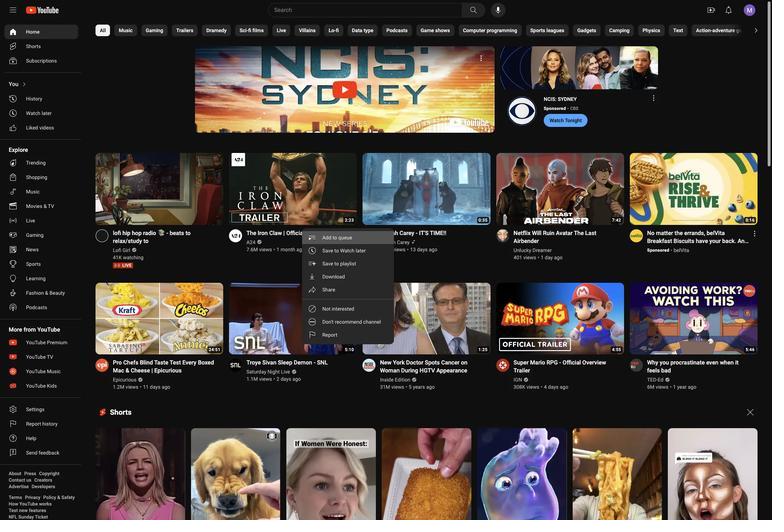 Task type: locate. For each thing, give the bounding box(es) containing it.
1 for procrastinate
[[673, 384, 676, 390]]

2 the from the left
[[574, 230, 584, 237]]

& right policy
[[57, 495, 60, 500]]

2:23 link
[[229, 153, 357, 226]]

| right hd
[[333, 230, 335, 237]]

gaming left trailers
[[146, 28, 163, 33]]

podcasts inside tab list
[[387, 28, 408, 33]]

4:55 link
[[496, 283, 624, 355]]

us
[[26, 478, 31, 483]]

ago for taste
[[162, 384, 170, 390]]

1 vertical spatial epicurious
[[113, 377, 137, 383]]

radio
[[143, 230, 156, 237]]

0 vertical spatial gaming
[[146, 28, 163, 33]]

save to playlist option
[[302, 257, 394, 270]]

1 vertical spatial sponsored
[[647, 248, 669, 253]]

1 horizontal spatial trailer
[[514, 367, 530, 374]]

to down add to queue
[[335, 248, 339, 254]]

queue
[[339, 235, 352, 241]]

- inside super mario rpg - official overview trailer
[[559, 359, 561, 366]]

gaming
[[146, 28, 163, 33], [26, 232, 44, 238]]

1 save from the top
[[323, 248, 333, 254]]

views for sivan
[[259, 376, 272, 382]]

ago for demon
[[293, 376, 301, 382]]

share option
[[302, 283, 394, 296]]

0 vertical spatial later
[[42, 110, 52, 116]]

music right all
[[119, 28, 133, 33]]

0 vertical spatial music
[[119, 28, 133, 33]]

computer
[[463, 28, 486, 33]]

1 horizontal spatial gaming
[[146, 28, 163, 33]]

1 vertical spatial your
[[647, 246, 659, 252]]

days
[[417, 247, 428, 252], [281, 376, 291, 382], [150, 384, 161, 390], [548, 384, 559, 390]]

0 vertical spatial report
[[323, 332, 338, 338]]

2 mariah from the top
[[380, 239, 396, 245]]

game shows
[[421, 28, 450, 33]]

1:25 link
[[363, 283, 491, 355]]

videos
[[39, 125, 54, 131]]

1 vertical spatial save
[[323, 261, 333, 267]]

None search field
[[255, 3, 487, 17]]

1 vertical spatial official
[[563, 359, 581, 366]]

2 horizontal spatial music
[[119, 28, 133, 33]]

live right films
[[277, 28, 286, 33]]

ago for avatar
[[554, 255, 563, 260]]

youtube left kids
[[26, 383, 46, 389]]

0 vertical spatial carey
[[400, 230, 414, 237]]

1 vertical spatial music
[[26, 189, 40, 195]]

16 seconds element
[[746, 218, 755, 223]]

| right "claw"
[[283, 230, 285, 237]]

troye sivan sleep demon - snl
[[247, 359, 328, 366]]

sponsored down breakfast
[[647, 248, 669, 253]]

podcasts link
[[4, 300, 78, 315], [4, 300, 78, 315]]

more
[[9, 326, 22, 333]]

views down saturday night live
[[259, 376, 272, 382]]

1 left day
[[541, 255, 544, 260]]

1 vertical spatial trailer
[[514, 367, 530, 374]]

action-adventure games
[[696, 28, 752, 33]]

0 horizontal spatial your
[[647, 246, 659, 252]]

days right 4
[[548, 384, 559, 390]]

5:46 link
[[630, 283, 758, 355]]

a24 inside "the iron claw | official trailer hd | a24 by a24 7,606,973 views 1 month ago 2 minutes, 23 seconds" element
[[336, 230, 347, 237]]

0 horizontal spatial 1
[[277, 247, 279, 252]]

add to queue menu item
[[302, 231, 394, 244]]

ago right year
[[688, 384, 697, 390]]

1 left year
[[673, 384, 676, 390]]

1 mariah from the top
[[380, 230, 398, 237]]

1 vertical spatial podcasts
[[26, 305, 47, 310]]

1 horizontal spatial sponsored
[[647, 248, 669, 253]]

sponsored
[[544, 106, 566, 111], [647, 248, 669, 253]]

epicurious up 1.2m views
[[113, 377, 137, 383]]

1 horizontal spatial your
[[710, 238, 721, 245]]

1:25
[[479, 348, 488, 353]]

save for save to playlist
[[323, 261, 333, 267]]

tv down youtube premium
[[47, 354, 53, 360]]

2 vertical spatial music
[[47, 369, 61, 375]]

save up download
[[323, 261, 333, 267]]

privacy
[[25, 495, 40, 500]]

mariah carey image
[[363, 229, 376, 242]]

ago right day
[[554, 255, 563, 260]]

0 horizontal spatial trailer
[[306, 230, 322, 237]]

dreamer
[[533, 247, 552, 253]]

1 vertical spatial mariah
[[380, 239, 396, 245]]

0 vertical spatial tv
[[48, 203, 54, 209]]

test inside pro chefs blind taste test every boxed mac & cheese | epicurious
[[170, 359, 181, 366]]

your right have on the right top of page
[[710, 238, 721, 245]]

lofi girl link
[[113, 247, 131, 254]]

1 horizontal spatial 1
[[541, 255, 544, 260]]

0 vertical spatial shorts
[[26, 43, 41, 49]]

- right '📚'
[[166, 230, 168, 237]]

save down add
[[323, 248, 333, 254]]

netflix
[[514, 230, 531, 237]]

test down how
[[9, 508, 18, 514]]

bad
[[661, 367, 671, 374]]

& inside pro chefs blind taste test every boxed mac & cheese | epicurious
[[126, 367, 129, 374]]

1 vertical spatial report
[[26, 421, 41, 427]]

1 vertical spatial gaming
[[26, 232, 44, 238]]

0 vertical spatial sponsored
[[544, 106, 566, 111]]

2 vertical spatial live
[[281, 369, 290, 375]]

movies
[[26, 203, 42, 209]]

0 vertical spatial 1
[[277, 247, 279, 252]]

netflix will ruin avatar the last airbender by unlucky dreamer 401 views 1 day ago 7 minutes, 42 seconds element
[[514, 229, 615, 245]]

views down ed
[[656, 384, 669, 390]]

1 for claw
[[277, 247, 279, 252]]

the up a24 link
[[247, 230, 256, 237]]

ago down time!!
[[429, 247, 437, 252]]

belvita
[[707, 230, 725, 237], [674, 247, 689, 253]]

watch down history
[[26, 110, 40, 116]]

Search text field
[[274, 5, 461, 15]]

unlucky dreamer link
[[514, 247, 552, 254]]

2 vertical spatial watch
[[340, 248, 355, 254]]

history link
[[4, 92, 78, 106], [4, 92, 78, 106]]

views for you
[[656, 384, 669, 390]]

sports left leagues
[[530, 28, 545, 33]]

even
[[706, 359, 719, 366]]

mario
[[530, 359, 545, 366]]

0 vertical spatial podcasts
[[387, 28, 408, 33]]

ago for -
[[560, 384, 569, 390]]

| inside pro chefs blind taste test every boxed mac & cheese | epicurious
[[151, 367, 153, 374]]

5
[[409, 384, 412, 390]]

1 vertical spatial carey
[[397, 239, 410, 245]]

trailer left hd
[[306, 230, 322, 237]]

your down breakfast
[[647, 246, 659, 252]]

new york doctor spots cancer on woman during hgtv appearance by inside edition 31,363,759 views 5 years ago 1 minute, 25 seconds element
[[380, 359, 482, 375]]

11
[[143, 384, 149, 390]]

1 horizontal spatial belvita
[[707, 230, 725, 237]]

saturday night live link
[[247, 369, 291, 376]]

live status
[[113, 263, 133, 268]]

sci-fi films
[[240, 28, 264, 33]]

0 vertical spatial watch
[[26, 110, 40, 116]]

0 vertical spatial test
[[170, 359, 181, 366]]

41k watching
[[113, 255, 144, 260]]

ign
[[514, 377, 522, 383]]

1 horizontal spatial |
[[283, 230, 285, 237]]

ago right 4
[[560, 384, 569, 390]]

a24
[[336, 230, 347, 237], [247, 239, 256, 245]]

1 horizontal spatial the
[[574, 230, 584, 237]]

1 horizontal spatial epicurious
[[154, 367, 182, 374]]

0 horizontal spatial the
[[247, 230, 256, 237]]

to for save to playlist
[[335, 261, 339, 267]]

0 horizontal spatial report
[[26, 421, 41, 427]]

later inside option
[[356, 248, 366, 254]]

sports down "news"
[[26, 261, 41, 267]]

youtube up youtube premium
[[37, 326, 60, 333]]

copyright link
[[39, 471, 59, 477]]

official inside super mario rpg - official overview trailer
[[563, 359, 581, 366]]

0 horizontal spatial watch
[[26, 110, 40, 116]]

0 horizontal spatial shorts
[[26, 43, 41, 49]]

24:51 link
[[96, 283, 223, 355]]

shorts down home on the left top of the page
[[26, 43, 41, 49]]

a24 image
[[229, 229, 242, 242]]

about
[[9, 471, 21, 477]]

when
[[720, 359, 734, 366]]

1 horizontal spatial test
[[170, 359, 181, 366]]

2
[[277, 376, 279, 382]]

views down the unlucky dreamer
[[524, 255, 536, 260]]

0 vertical spatial a24
[[336, 230, 347, 237]]

0 vertical spatial trailer
[[306, 230, 322, 237]]

go to channel: belvita. element
[[674, 247, 689, 253]]

pro chefs blind taste test every boxed mac & cheese | epicurious
[[113, 359, 214, 374]]

youtube tv
[[26, 354, 53, 360]]

download option
[[302, 270, 394, 283]]

1 vertical spatial tv
[[47, 354, 53, 360]]

fi left films
[[248, 28, 251, 33]]

on
[[461, 359, 468, 366]]

music up kids
[[47, 369, 61, 375]]

shorts down 1.2m
[[110, 408, 132, 417]]

0 horizontal spatial belvita
[[674, 247, 689, 253]]

ago right years
[[426, 384, 435, 390]]

fi for lo-
[[336, 28, 339, 33]]

cheese
[[131, 367, 150, 374]]

official right 'rpg'
[[563, 359, 581, 366]]

24:51
[[209, 348, 220, 353]]

dramedy
[[206, 28, 227, 33]]

mariah up 6.7m
[[380, 239, 396, 245]]

|
[[283, 230, 285, 237], [333, 230, 335, 237], [151, 367, 153, 374]]

the inside netflix will ruin avatar the last airbender
[[574, 230, 584, 237]]

views down mariah carey link
[[393, 247, 406, 252]]

- right 'rpg'
[[559, 359, 561, 366]]

test right taste
[[170, 359, 181, 366]]

ago right month
[[297, 247, 305, 252]]

liked videos
[[26, 125, 54, 131]]

carey up mariah carey link
[[400, 230, 414, 237]]

2 fi from the left
[[336, 28, 339, 33]]

1 horizontal spatial later
[[356, 248, 366, 254]]

days right 13
[[417, 247, 428, 252]]

41k
[[113, 255, 122, 260]]

terms link
[[9, 495, 22, 501]]

2 save from the top
[[323, 261, 333, 267]]

watch later link
[[4, 106, 78, 121], [4, 106, 78, 121]]

days right '2'
[[281, 376, 291, 382]]

1 fi from the left
[[248, 28, 251, 33]]

a24 up 7.6m
[[247, 239, 256, 245]]

views for iron
[[259, 247, 272, 252]]

home link
[[4, 25, 78, 39], [4, 25, 78, 39]]

6m views
[[647, 384, 669, 390]]

24 minutes, 51 seconds element
[[209, 348, 220, 353]]

1 horizontal spatial official
[[563, 359, 581, 366]]

mariah up 'mariah carey'
[[380, 230, 398, 237]]

watching
[[123, 255, 144, 260]]

tv
[[48, 203, 54, 209], [47, 354, 53, 360]]

youtube up youtube music
[[26, 354, 46, 360]]

test inside terms privacy policy & safety how youtube works test new features nfl sunday ticket
[[9, 508, 18, 514]]

5 minutes, 46 seconds element
[[746, 348, 755, 353]]

to left playlist
[[335, 261, 339, 267]]

1 horizontal spatial report
[[323, 332, 338, 338]]

1 horizontal spatial watch
[[340, 248, 355, 254]]

& right "movies"
[[44, 203, 47, 209]]

| down "blind"
[[151, 367, 153, 374]]

1.1m views
[[247, 376, 272, 382]]

0 horizontal spatial official
[[286, 230, 305, 237]]

0 vertical spatial save
[[323, 248, 333, 254]]

mariah carey
[[380, 239, 410, 245]]

0 horizontal spatial test
[[9, 508, 18, 514]]

live up 2 days ago
[[281, 369, 290, 375]]

ago down the demon
[[293, 376, 301, 382]]

1 minute, 25 seconds element
[[479, 348, 488, 353]]

epicurious
[[154, 367, 182, 374], [113, 377, 137, 383]]

belvita up back.
[[707, 230, 725, 237]]

explore
[[9, 147, 28, 153]]

1 vertical spatial 1
[[541, 255, 544, 260]]

0 vertical spatial epicurious
[[154, 367, 182, 374]]

0 horizontal spatial music
[[26, 189, 40, 195]]

podcasts down 'fashion'
[[26, 305, 47, 310]]

boxed
[[198, 359, 214, 366]]

0 horizontal spatial sponsored
[[544, 106, 566, 111]]

youtube for premium
[[26, 340, 46, 346]]

errands,
[[684, 230, 705, 237]]

sports inside tab list
[[530, 28, 545, 33]]

carey for mariah carey
[[397, 239, 410, 245]]

0 horizontal spatial epicurious
[[113, 377, 137, 383]]

views down epicurious link
[[126, 384, 138, 390]]

2:23
[[345, 218, 354, 223]]

1 vertical spatial a24
[[247, 239, 256, 245]]

unlucky dreamer image
[[496, 229, 509, 242]]

0:16 link
[[630, 153, 758, 226]]

views for york
[[391, 384, 404, 390]]

youtube inside terms privacy policy & safety how youtube works test new features nfl sunday ticket
[[19, 502, 38, 507]]

nfl
[[9, 515, 17, 520]]

views down inside edition link
[[391, 384, 404, 390]]

1 horizontal spatial a24
[[336, 230, 347, 237]]

music up "movies"
[[26, 189, 40, 195]]

movies & tv link
[[4, 199, 78, 214], [4, 199, 78, 214]]

watch down add to queue option
[[340, 248, 355, 254]]

lofi girl
[[113, 247, 130, 253]]

not
[[323, 306, 331, 312]]

super mario rpg - official overview trailer by ign 308,314 views 4 days ago 4 minutes, 55 seconds element
[[514, 359, 615, 375]]

sponsored down 'ncis:'
[[544, 106, 566, 111]]

11 days ago
[[143, 384, 170, 390]]

shopping link
[[4, 170, 78, 185], [4, 170, 78, 185]]

0 horizontal spatial fi
[[248, 28, 251, 33]]

& left the beauty
[[45, 290, 48, 296]]

to
[[186, 230, 191, 237], [333, 235, 337, 241], [143, 238, 149, 245], [335, 248, 339, 254], [335, 261, 339, 267]]

a24 right hd
[[336, 230, 347, 237]]

1 left month
[[277, 247, 279, 252]]

watch left tonight
[[550, 118, 564, 123]]

carey up 6.7m views
[[397, 239, 410, 245]]

shows
[[435, 28, 450, 33]]

1 vertical spatial later
[[356, 248, 366, 254]]

fi left data
[[336, 28, 339, 33]]

trailer down super
[[514, 367, 530, 374]]

1 horizontal spatial sports
[[530, 28, 545, 33]]

days right 11
[[150, 384, 161, 390]]

shorts link
[[4, 39, 78, 54], [4, 39, 78, 54]]

the iron claw | official trailer hd | a24 by a24 7,606,973 views 1 month ago 2 minutes, 23 seconds element
[[247, 229, 347, 237]]

ago right 11
[[162, 384, 170, 390]]

live down "movies"
[[26, 218, 35, 224]]

terms
[[9, 495, 22, 500]]

1 vertical spatial sports
[[26, 261, 41, 267]]

0 horizontal spatial sports
[[26, 261, 41, 267]]

belvita down 'biscuits'
[[674, 247, 689, 253]]

gaming up "news"
[[26, 232, 44, 238]]

1 for ruin
[[541, 255, 544, 260]]

why you procrastinate even when it feels bad by ted-ed 6,082,361 views 1 year ago 5 minutes, 46 seconds element
[[647, 359, 749, 375]]

to inside menu item
[[333, 235, 337, 241]]

podcasts right type
[[387, 28, 408, 33]]

official up 1 month ago
[[286, 230, 305, 237]]

the
[[247, 230, 256, 237], [574, 230, 584, 237]]

appearance
[[437, 367, 467, 374]]

the left last
[[574, 230, 584, 237]]

1 horizontal spatial music
[[47, 369, 61, 375]]

shopping
[[26, 174, 47, 180]]

to right add
[[333, 235, 337, 241]]

recommend
[[335, 319, 362, 325]]

views left 4
[[527, 384, 539, 390]]

0 horizontal spatial |
[[151, 367, 153, 374]]

youtube down more from youtube
[[26, 340, 46, 346]]

not interested option
[[302, 303, 394, 316]]

5:46
[[746, 348, 755, 353]]

report down don't
[[323, 332, 338, 338]]

1 horizontal spatial fi
[[336, 28, 339, 33]]

later up videos
[[42, 110, 52, 116]]

0 vertical spatial belvita
[[707, 230, 725, 237]]

views for chefs
[[126, 384, 138, 390]]

35 seconds element
[[479, 218, 488, 223]]

tv right "movies"
[[48, 203, 54, 209]]

ago
[[297, 247, 305, 252], [429, 247, 437, 252], [554, 255, 563, 260], [293, 376, 301, 382], [162, 384, 170, 390], [426, 384, 435, 390], [560, 384, 569, 390], [688, 384, 697, 390]]

4 days ago
[[544, 384, 569, 390]]

later down mariah carey icon
[[356, 248, 366, 254]]

epicurious down taste
[[154, 367, 182, 374]]

5 minutes, 10 seconds element
[[345, 348, 354, 353]]

youtube up test new features link
[[19, 502, 38, 507]]

it's
[[419, 230, 429, 237]]

2 horizontal spatial watch
[[550, 118, 564, 123]]

add to queue option
[[302, 231, 394, 244]]

all
[[100, 28, 106, 33]]

& down chefs
[[126, 367, 129, 374]]

2 horizontal spatial 1
[[673, 384, 676, 390]]

tab list
[[96, 20, 772, 41]]

6.7m
[[380, 247, 392, 252]]

0 vertical spatial mariah
[[380, 230, 398, 237]]

kids
[[47, 383, 57, 389]]

0 vertical spatial official
[[286, 230, 305, 237]]

1 vertical spatial shorts
[[110, 408, 132, 417]]

news
[[26, 247, 39, 253]]

0 vertical spatial sports
[[530, 28, 545, 33]]

2 vertical spatial 1
[[673, 384, 676, 390]]

0 horizontal spatial a24
[[247, 239, 256, 245]]

views right 7.6m
[[259, 247, 272, 252]]

youtube down "youtube tv"
[[26, 369, 46, 375]]

report inside option
[[323, 332, 338, 338]]

sports for sports
[[26, 261, 41, 267]]

1 vertical spatial watch
[[550, 118, 564, 123]]

1 horizontal spatial podcasts
[[387, 28, 408, 33]]

report down settings
[[26, 421, 41, 427]]

later
[[42, 110, 52, 116], [356, 248, 366, 254]]

1 vertical spatial test
[[9, 508, 18, 514]]

woman
[[380, 367, 400, 374]]

overview
[[582, 359, 606, 366]]

list box
[[302, 228, 394, 345]]



Task type: vqa. For each thing, say whether or not it's contained in the screenshot.


Task type: describe. For each thing, give the bounding box(es) containing it.
to for add to queue
[[333, 235, 337, 241]]

save to playlist
[[323, 261, 356, 267]]

5:10
[[345, 348, 354, 353]]

lofi girl image
[[96, 229, 109, 242]]

unlucky dreamer
[[514, 247, 552, 253]]

trailers
[[176, 28, 193, 33]]

history
[[26, 96, 42, 102]]

press
[[24, 471, 36, 477]]

inside edition image
[[363, 359, 376, 372]]

interested
[[332, 306, 354, 312]]

lofi hip hop radio 📚 - beats to relax/study to by lofi girl 298,841,028 views element
[[113, 229, 215, 245]]

lo-
[[329, 28, 336, 33]]

1 day ago
[[541, 255, 563, 260]]

save to watch later option
[[302, 244, 394, 257]]

0 horizontal spatial gaming
[[26, 232, 44, 238]]

beats
[[170, 230, 184, 237]]

why
[[647, 359, 658, 366]]

watch tonight
[[550, 118, 582, 123]]

super mario rpg - official overview trailer
[[514, 359, 606, 374]]

youtube for music
[[26, 369, 46, 375]]

mariah for mariah carey - it's time!!
[[380, 230, 398, 237]]

camping
[[609, 28, 630, 33]]

epicurious image
[[96, 359, 109, 372]]

ign image
[[496, 359, 509, 372]]

1 year ago
[[673, 384, 697, 390]]

and
[[738, 238, 748, 245]]

2 minutes, 23 seconds element
[[345, 218, 354, 223]]

- inside lofi hip hop radio 📚 - beats to relax/study to
[[166, 230, 168, 237]]

breakfast
[[647, 238, 672, 245]]

mariah carey link
[[380, 239, 410, 246]]

ago for spots
[[426, 384, 435, 390]]

the
[[675, 230, 683, 237]]

views for carey
[[393, 247, 406, 252]]

lofi
[[113, 230, 121, 237]]

list box containing add to queue
[[302, 228, 394, 345]]

308k
[[514, 384, 525, 390]]

don't recommend channel
[[323, 319, 381, 325]]

the iron claw | official trailer hd | a24 link
[[247, 229, 347, 237]]

- left it's
[[416, 230, 418, 237]]

it
[[735, 359, 739, 366]]

5 years ago
[[409, 384, 435, 390]]

days for rpg
[[548, 384, 559, 390]]

tab list containing all
[[96, 20, 772, 41]]

official for overview
[[563, 359, 581, 366]]

troye sivan sleep demon - snl by saturday night live 1,178,983 views 2 days ago 5 minutes, 10 seconds element
[[247, 359, 328, 367]]

13
[[410, 247, 416, 252]]

matter
[[656, 230, 673, 237]]

epicurious inside pro chefs blind taste test every boxed mac & cheese | epicurious
[[154, 367, 182, 374]]

go to channel: belvita. image
[[630, 229, 643, 242]]

back.
[[722, 238, 736, 245]]

spots
[[425, 359, 440, 366]]

0 horizontal spatial podcasts
[[26, 305, 47, 310]]

days for -
[[417, 247, 428, 252]]

pro chefs blind taste test every boxed mac & cheese | epicurious link
[[113, 359, 215, 375]]

you
[[9, 81, 19, 88]]

tonight
[[565, 118, 582, 123]]

7 minutes, 42 seconds element
[[612, 218, 621, 223]]

0 vertical spatial live
[[277, 28, 286, 33]]

year
[[677, 384, 687, 390]]

saturday night live image
[[229, 359, 242, 372]]

advertise link
[[9, 484, 29, 490]]

📚
[[158, 230, 165, 237]]

don't recommend channel option
[[302, 316, 394, 329]]

youtube for kids
[[26, 383, 46, 389]]

save to watch later
[[323, 248, 366, 254]]

music inside tab list
[[119, 28, 133, 33]]

report option
[[302, 329, 394, 342]]

youtube for tv
[[26, 354, 46, 360]]

night
[[268, 369, 280, 375]]

gadgets
[[577, 28, 596, 33]]

0 vertical spatial your
[[710, 238, 721, 245]]

report for report
[[323, 332, 338, 338]]

watch for watch tonight
[[550, 118, 564, 123]]

new york doctor spots cancer on woman during hgtv appearance link
[[380, 359, 482, 375]]

iron
[[258, 230, 268, 237]]

1 vertical spatial live
[[26, 218, 35, 224]]

ted-
[[647, 377, 658, 383]]

history
[[42, 421, 58, 427]]

4
[[544, 384, 547, 390]]

sports for sports leagues
[[530, 28, 545, 33]]

help
[[26, 436, 36, 441]]

lo-fi
[[329, 28, 339, 33]]

to right beats
[[186, 230, 191, 237]]

save for save to watch later
[[323, 248, 333, 254]]

ruin
[[543, 230, 555, 237]]

1 horizontal spatial shorts
[[110, 408, 132, 417]]

villains
[[299, 28, 316, 33]]

doctor
[[406, 359, 424, 366]]

to down the radio at the left top of the page
[[143, 238, 149, 245]]

creators
[[34, 478, 52, 483]]

cancer
[[441, 359, 460, 366]]

0:16
[[746, 218, 755, 223]]

text
[[673, 28, 683, 33]]

1 vertical spatial belvita
[[674, 247, 689, 253]]

watch inside option
[[340, 248, 355, 254]]

avatar image image
[[744, 4, 756, 16]]

data type
[[352, 28, 373, 33]]

Watch Tonight text field
[[550, 118, 582, 123]]

views for will
[[524, 255, 536, 260]]

month
[[281, 247, 295, 252]]

sleep
[[278, 359, 292, 366]]

settings
[[26, 407, 45, 413]]

watch for watch later
[[26, 110, 40, 116]]

about link
[[9, 471, 21, 477]]

a24 inside a24 link
[[247, 239, 256, 245]]

ago for even
[[688, 384, 697, 390]]

fashion & beauty
[[26, 290, 65, 296]]

biscuits
[[674, 238, 695, 245]]

13 days ago
[[410, 247, 437, 252]]

ago for it's
[[429, 247, 437, 252]]

lofi hip hop radio 📚 - beats to relax/study to link
[[113, 229, 215, 245]]

31m
[[380, 384, 390, 390]]

sydney
[[558, 96, 577, 102]]

netflix will ruin avatar the last airbender
[[514, 230, 597, 245]]

ed
[[658, 377, 664, 383]]

fi for sci-
[[248, 28, 251, 33]]

trailer inside super mario rpg - official overview trailer
[[514, 367, 530, 374]]

ncis: sydney
[[544, 96, 577, 102]]

sivan
[[262, 359, 277, 366]]

views for mario
[[527, 384, 539, 390]]

days for sleep
[[281, 376, 291, 382]]

1 month ago
[[277, 247, 305, 252]]

report for report history
[[26, 421, 41, 427]]

taste
[[154, 359, 168, 366]]

- left the snl
[[314, 359, 316, 366]]

during
[[401, 367, 418, 374]]

hgtv
[[420, 367, 435, 374]]

pro chefs blind taste test every boxed mac & cheese | epicurious by epicurious 1,209,032 views 11 days ago 24 minutes element
[[113, 359, 215, 375]]

carey for mariah carey - it's time!!
[[400, 230, 414, 237]]

to for save to watch later
[[335, 248, 339, 254]]

years
[[413, 384, 425, 390]]

girl
[[123, 247, 130, 253]]

trending
[[26, 160, 46, 166]]

action-
[[696, 28, 713, 33]]

watch later
[[26, 110, 52, 116]]

from
[[24, 326, 36, 333]]

5:10 link
[[229, 283, 357, 355]]

official for trailer
[[286, 230, 305, 237]]

why you procrastinate even when it feels bad link
[[647, 359, 749, 375]]

1 the from the left
[[247, 230, 256, 237]]

0 horizontal spatial later
[[42, 110, 52, 116]]

& inside terms privacy policy & safety how youtube works test new features nfl sunday ticket
[[57, 495, 60, 500]]

mariah for mariah carey
[[380, 239, 396, 245]]

4 minutes, 55 seconds element
[[612, 348, 621, 353]]

creators link
[[34, 477, 52, 484]]

channel
[[363, 319, 381, 325]]

mariah carey - it's time!! by mariah carey 6,750,816 views 13 days ago 35 seconds element
[[380, 229, 447, 237]]

epicurious link
[[113, 376, 137, 384]]

claw
[[269, 230, 282, 237]]

ago for |
[[297, 247, 305, 252]]

days for blind
[[150, 384, 161, 390]]

beauty
[[49, 290, 65, 296]]

2 horizontal spatial |
[[333, 230, 335, 237]]

learning
[[26, 276, 46, 282]]

ted ed image
[[630, 359, 643, 372]]

ncis:
[[544, 96, 557, 102]]

belvita inside no matter the errands, belvita breakfast biscuits have your back. and your tastebuds.
[[707, 230, 725, 237]]

ign link
[[514, 376, 523, 384]]



